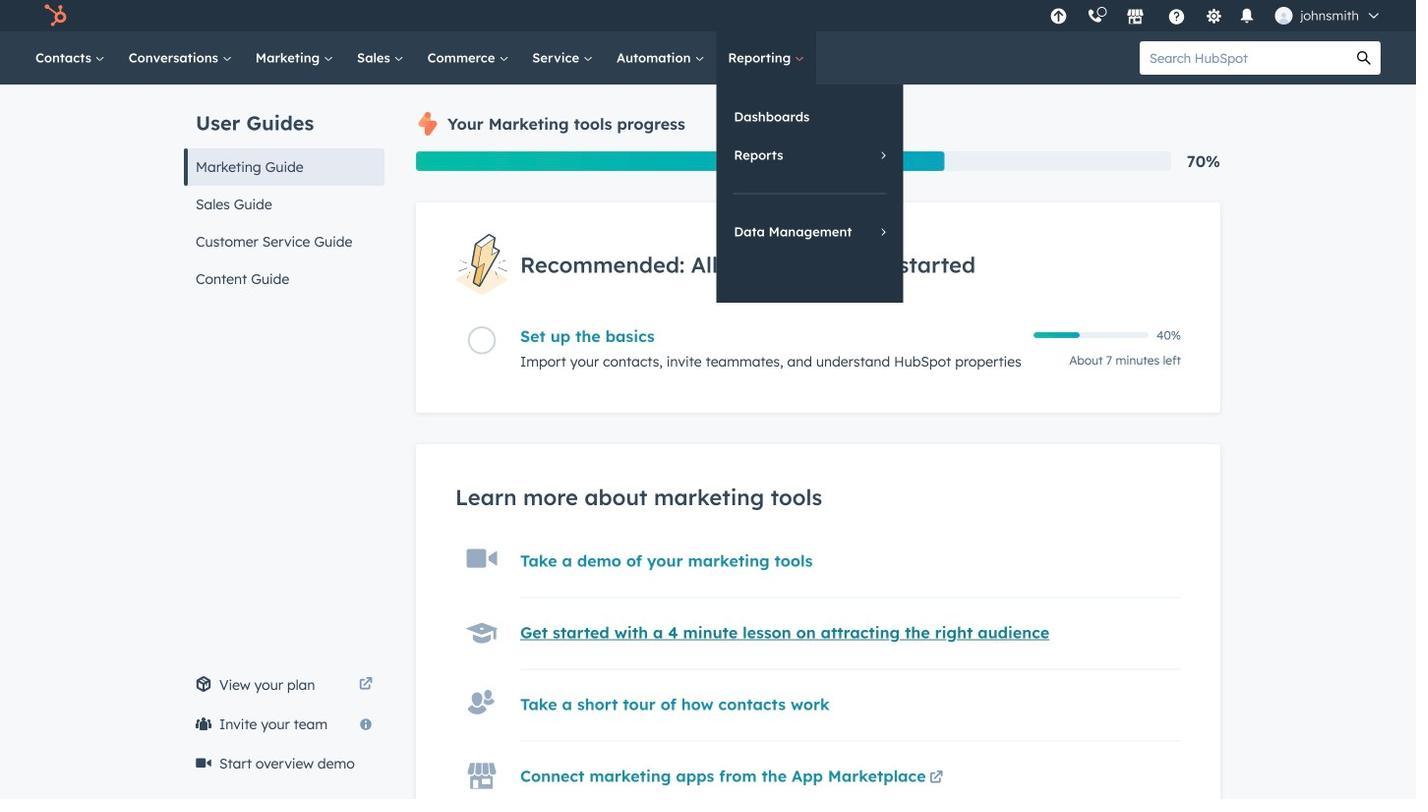 Task type: locate. For each thing, give the bounding box(es) containing it.
2 link opens in a new window image from the top
[[359, 679, 373, 693]]

2 link opens in a new window image from the top
[[930, 772, 944, 786]]

john smith image
[[1275, 7, 1293, 25]]

marketplaces image
[[1127, 9, 1144, 27]]

menu
[[1040, 0, 1393, 31]]

progress bar
[[416, 151, 945, 171]]

link opens in a new window image
[[930, 768, 944, 791], [930, 772, 944, 786]]

link opens in a new window image
[[359, 674, 373, 697], [359, 679, 373, 693]]

reporting menu
[[716, 85, 903, 303]]



Task type: describe. For each thing, give the bounding box(es) containing it.
1 link opens in a new window image from the top
[[930, 768, 944, 791]]

user guides element
[[184, 85, 385, 298]]

1 link opens in a new window image from the top
[[359, 674, 373, 697]]

[object object] complete progress bar
[[1034, 333, 1080, 339]]

Search HubSpot search field
[[1140, 41, 1348, 75]]



Task type: vqa. For each thing, say whether or not it's contained in the screenshot.
Search task queues search field
no



